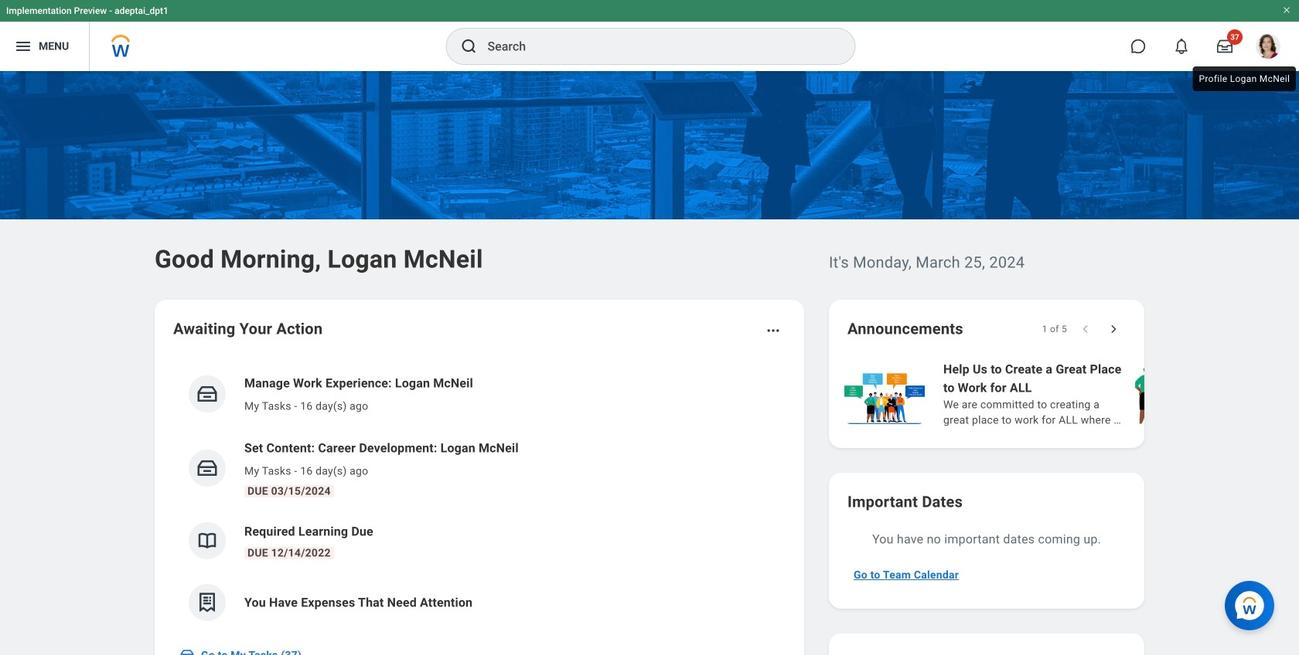 Task type: locate. For each thing, give the bounding box(es) containing it.
1 horizontal spatial list
[[841, 359, 1299, 430]]

1 vertical spatial inbox image
[[196, 457, 219, 480]]

2 inbox image from the top
[[196, 457, 219, 480]]

profile logan mcneil image
[[1256, 34, 1281, 62]]

0 vertical spatial inbox image
[[196, 383, 219, 406]]

banner
[[0, 0, 1299, 71]]

notifications large image
[[1174, 39, 1189, 54]]

chevron left small image
[[1078, 322, 1093, 337]]

tooltip
[[1190, 63, 1299, 94]]

book open image
[[196, 530, 219, 553]]

close environment banner image
[[1282, 5, 1291, 15]]

main content
[[0, 71, 1299, 656]]

dashboard expenses image
[[196, 592, 219, 615]]

list
[[841, 359, 1299, 430], [173, 362, 786, 634]]

inbox large image
[[1217, 39, 1233, 54]]

inbox image
[[196, 383, 219, 406], [196, 457, 219, 480]]

1 inbox image from the top
[[196, 383, 219, 406]]

inbox image
[[179, 648, 195, 656]]

status
[[1042, 323, 1067, 336]]



Task type: describe. For each thing, give the bounding box(es) containing it.
chevron right small image
[[1106, 322, 1121, 337]]

justify image
[[14, 37, 32, 56]]

0 horizontal spatial list
[[173, 362, 786, 634]]

search image
[[460, 37, 478, 56]]

Search Workday  search field
[[488, 29, 823, 63]]

related actions image
[[766, 323, 781, 339]]



Task type: vqa. For each thing, say whether or not it's contained in the screenshot.
"List"
yes



